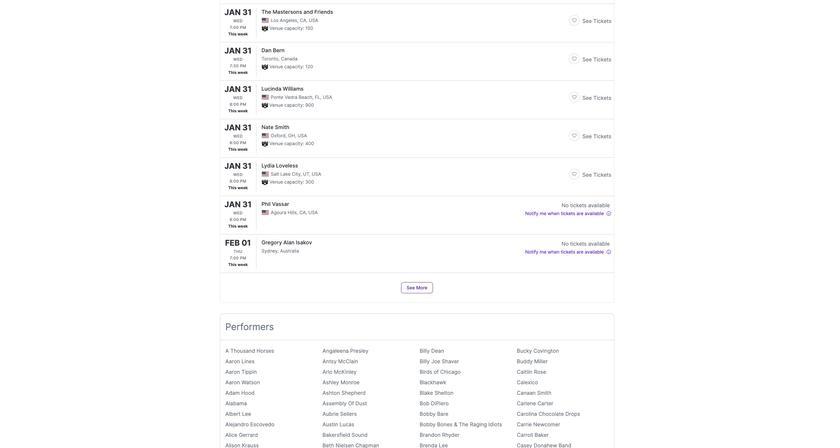 Task type: describe. For each thing, give the bounding box(es) containing it.
monroe
[[341, 380, 360, 386]]

austin
[[323, 422, 338, 428]]

aaron for aaron tippin
[[226, 369, 240, 376]]

bobby bones & the raging idiots link
[[420, 422, 502, 428]]

city,
[[292, 171, 302, 177]]

and
[[304, 9, 313, 15]]

wed for phil vassar
[[233, 211, 243, 216]]

usa right the oh,
[[298, 133, 307, 138]]

austin lucas link
[[323, 422, 354, 428]]

2 venue from the top
[[270, 64, 283, 69]]

miller
[[535, 359, 548, 365]]

caitlin
[[517, 369, 533, 376]]

wed for lucinda williams
[[233, 95, 243, 100]]

venue capacity: 300
[[270, 179, 314, 185]]

alice gerrard link
[[226, 432, 258, 439]]

no for 01
[[562, 241, 569, 247]]

drops
[[566, 411, 581, 418]]

us national flag image for lydia loveless
[[262, 172, 269, 177]]

see for nate smith
[[583, 133, 592, 140]]

when for jan 31
[[548, 211, 560, 216]]

calexico
[[517, 380, 538, 386]]

jan 31 wed 8:00 pm this week for phil vassar
[[225, 200, 252, 229]]

carlene
[[517, 401, 536, 407]]

available up tooltip image
[[589, 241, 610, 247]]

see inside button
[[407, 285, 415, 291]]

8:00 for lydia
[[230, 179, 239, 184]]

usa right fl,
[[323, 94, 332, 100]]

notify me when tickets are available for jan 31
[[526, 211, 604, 216]]

canaan smith
[[517, 390, 552, 397]]

billy joe shaver
[[420, 359, 459, 365]]

carroll
[[517, 432, 533, 439]]

los
[[271, 17, 279, 23]]

no for 31
[[562, 202, 569, 209]]

lines
[[242, 359, 255, 365]]

jan 31 wed 8:00 pm this week for nate smith
[[225, 123, 252, 152]]

beach,
[[299, 94, 314, 100]]

no tickets available for 31
[[562, 202, 610, 209]]

aaron watson
[[226, 380, 260, 386]]

aaron lines link
[[226, 359, 255, 365]]

wed for lydia loveless
[[233, 172, 243, 177]]

31 for nate smith
[[243, 123, 252, 133]]

billy dean link
[[420, 348, 444, 355]]

aaron tippin link
[[226, 369, 257, 376]]

7:30
[[230, 63, 239, 68]]

notify me when tickets are available for feb 01
[[526, 249, 604, 255]]

buddy
[[517, 359, 533, 365]]

more
[[416, 285, 428, 291]]

tickets for lucinda williams
[[594, 95, 612, 101]]

aaron for aaron lines
[[226, 359, 240, 365]]

available left tooltip image
[[585, 249, 604, 255]]

2 see tickets from the top
[[583, 56, 612, 63]]

idiots
[[489, 422, 502, 428]]

notify me when tickets are available button for feb 01
[[526, 248, 612, 256]]

calexico link
[[517, 380, 538, 386]]

capacity: for mastersons
[[285, 25, 304, 31]]

canaan
[[517, 390, 536, 397]]

usa right hills,
[[309, 210, 318, 215]]

blake shelton
[[420, 390, 454, 397]]

blackhawk link
[[420, 380, 447, 386]]

this for phil vassar
[[228, 224, 237, 229]]

aaron watson link
[[226, 380, 260, 386]]

tooltip image
[[606, 211, 612, 217]]

300
[[306, 179, 314, 185]]

thousand
[[231, 348, 255, 355]]

adam hood
[[226, 390, 255, 397]]

bare
[[437, 411, 449, 418]]

me for feb 01
[[540, 249, 547, 255]]

venue capacity: 120
[[270, 64, 313, 69]]

capacity: for williams
[[285, 102, 304, 108]]

thu
[[234, 249, 243, 254]]

tickets for nate smith
[[594, 133, 612, 140]]

aaron tippin
[[226, 369, 257, 376]]

ca, for mastersons
[[300, 17, 308, 23]]

oxford,
[[271, 133, 287, 138]]

dan bern toronto, canada
[[262, 47, 298, 62]]

notify for 31
[[526, 211, 539, 216]]

31 for phil vassar
[[243, 200, 252, 210]]

120
[[306, 64, 313, 69]]

lucas
[[340, 422, 354, 428]]

fl,
[[315, 94, 322, 100]]

carroll baker link
[[517, 432, 549, 439]]

aubrie sellers
[[323, 411, 357, 418]]

smith for nate smith
[[275, 124, 290, 131]]

available left tooltip icon
[[585, 211, 604, 216]]

bobby bones & the raging idiots
[[420, 422, 502, 428]]

shaver
[[442, 359, 459, 365]]

31 for lydia loveless
[[243, 162, 252, 171]]

presley
[[350, 348, 369, 355]]

angaleena presley
[[323, 348, 369, 355]]

brandon rhyder link
[[420, 432, 460, 439]]

sellers
[[340, 411, 357, 418]]

see more
[[407, 285, 428, 291]]

jan for nate smith
[[225, 123, 241, 133]]

aubrie sellers link
[[323, 411, 357, 418]]

8:00 for lucinda
[[230, 102, 239, 107]]

pm for lucinda williams
[[240, 102, 247, 107]]

notify me when tickets are available button for jan 31
[[526, 210, 612, 217]]

bobby for bobby bare
[[420, 411, 436, 418]]

blake
[[420, 390, 433, 397]]

wed for nate smith
[[233, 134, 243, 139]]

rhyder
[[442, 432, 460, 439]]

birds
[[420, 369, 432, 376]]

see for lydia loveless
[[583, 172, 592, 178]]

notify for 01
[[526, 249, 539, 255]]

feb
[[225, 239, 240, 248]]

31 for lucinda williams
[[243, 85, 252, 94]]

this inside feb 01 thu 7:00 pm this week
[[228, 263, 237, 267]]

salt
[[271, 171, 279, 177]]

brandon
[[420, 432, 441, 439]]

bobby bare
[[420, 411, 449, 418]]

2 tickets from the top
[[594, 56, 612, 63]]

antsy mcclain link
[[323, 359, 358, 365]]

carter
[[538, 401, 554, 407]]

rose
[[534, 369, 547, 376]]

ashton shepherd
[[323, 390, 366, 397]]

jan for lydia loveless
[[225, 162, 241, 171]]

31 for dan bern
[[243, 46, 252, 56]]

usa up "150" on the top left
[[309, 17, 319, 23]]

week inside feb 01 thu 7:00 pm this week
[[238, 263, 248, 267]]

carrie newcomer
[[517, 422, 561, 428]]

blake shelton link
[[420, 390, 454, 397]]

carolina chocolate drops
[[517, 411, 581, 418]]

billy dean
[[420, 348, 444, 355]]

us national flag image for the mastersons and friends
[[262, 18, 269, 23]]

albert lee link
[[226, 411, 251, 418]]

us national flag image for lucinda williams
[[262, 95, 269, 100]]

phil vassar
[[262, 201, 289, 208]]

bucky
[[517, 348, 532, 355]]

chocolate
[[539, 411, 564, 418]]

venue capacity: 400
[[270, 141, 314, 146]]

dean
[[432, 348, 444, 355]]

31 for the mastersons and friends
[[243, 8, 252, 17]]

alejandro escovedo link
[[226, 422, 275, 428]]

carrie newcomer link
[[517, 422, 561, 428]]

ponte vedra beach, fl, usa
[[271, 94, 332, 100]]

ponte
[[271, 94, 284, 100]]

8:00 for nate
[[230, 140, 239, 145]]

shepherd
[[342, 390, 366, 397]]

see tickets for lydia loveless
[[583, 172, 612, 178]]

agoura
[[271, 210, 287, 215]]

see for lucinda williams
[[583, 95, 592, 101]]

oh,
[[288, 133, 296, 138]]

mcclain
[[338, 359, 358, 365]]

the mastersons and friends
[[262, 9, 333, 15]]

alejandro
[[226, 422, 249, 428]]



Task type: vqa. For each thing, say whether or not it's contained in the screenshot.
Questions? at bottom right
no



Task type: locate. For each thing, give the bounding box(es) containing it.
5 wed from the top
[[233, 172, 243, 177]]

venue for loveless
[[270, 179, 283, 185]]

venue capacity: 150
[[270, 25, 313, 31]]

1 vertical spatial the
[[459, 422, 469, 428]]

no tickets available up tooltip icon
[[562, 202, 610, 209]]

jan 31 wed 8:00 pm this week for lydia loveless
[[225, 162, 252, 190]]

7:00 for feb
[[230, 256, 239, 261]]

1 7:00 from the top
[[230, 25, 239, 30]]

when for feb 01
[[548, 249, 560, 255]]

4 31 from the top
[[243, 123, 252, 133]]

week
[[238, 32, 248, 37], [238, 70, 248, 75], [238, 109, 248, 113], [238, 147, 248, 152], [238, 186, 248, 190], [238, 224, 248, 229], [238, 263, 248, 267]]

tickets for lydia loveless
[[594, 172, 612, 178]]

see tickets for nate smith
[[583, 133, 612, 140]]

4 wed from the top
[[233, 134, 243, 139]]

31 inside jan 31 wed 7:30 pm this week
[[243, 46, 252, 56]]

jan 31 wed 7:30 pm this week
[[225, 46, 252, 75]]

capacity: for smith
[[285, 141, 304, 146]]

are for feb 01
[[577, 249, 584, 255]]

aaron for aaron watson
[[226, 380, 240, 386]]

are left tooltip image
[[577, 249, 584, 255]]

mckinley
[[334, 369, 357, 376]]

1 vertical spatial notify me when tickets are available
[[526, 249, 604, 255]]

0 vertical spatial when
[[548, 211, 560, 216]]

3 31 from the top
[[243, 85, 252, 94]]

0 vertical spatial aaron
[[226, 359, 240, 365]]

1 notify me when tickets are available button from the top
[[526, 210, 612, 217]]

6 jan from the top
[[225, 200, 241, 210]]

dust
[[356, 401, 367, 407]]

this for the mastersons and friends
[[228, 32, 237, 37]]

bakersfield sound link
[[323, 432, 368, 439]]

8:00
[[230, 102, 239, 107], [230, 140, 239, 145], [230, 179, 239, 184], [230, 217, 239, 222]]

tooltip image
[[606, 250, 612, 255]]

billy for billy joe shaver
[[420, 359, 430, 365]]

us national flag image left 'los'
[[262, 18, 269, 23]]

adam
[[226, 390, 240, 397]]

2 me from the top
[[540, 249, 547, 255]]

01
[[242, 239, 251, 248]]

vedra
[[285, 94, 298, 100]]

capacity: down vedra
[[285, 102, 304, 108]]

baker
[[535, 432, 549, 439]]

1 no tickets available from the top
[[562, 202, 610, 209]]

1 vertical spatial bobby
[[420, 422, 436, 428]]

us national flag image down phil
[[262, 210, 269, 215]]

3 us national flag image from the top
[[262, 210, 269, 215]]

angeles,
[[280, 17, 299, 23]]

0 vertical spatial are
[[577, 211, 584, 216]]

pm for the mastersons and friends
[[240, 25, 246, 30]]

31 inside jan 31 wed 7:00 pm this week
[[243, 8, 252, 17]]

shelton
[[435, 390, 454, 397]]

us national flag image down nate
[[262, 133, 269, 138]]

jan for dan bern
[[225, 46, 241, 56]]

1 vertical spatial smith
[[538, 390, 552, 397]]

1 notify me when tickets are available from the top
[[526, 211, 604, 216]]

lee
[[242, 411, 251, 418]]

williams
[[283, 86, 304, 92]]

4 this from the top
[[228, 147, 237, 152]]

lydia
[[262, 163, 275, 169]]

alejandro escovedo
[[226, 422, 275, 428]]

are for jan 31
[[577, 211, 584, 216]]

7:00
[[230, 25, 239, 30], [230, 256, 239, 261]]

mastersons
[[273, 9, 302, 15]]

bobby down bob on the right of the page
[[420, 411, 436, 418]]

agoura hills, ca, usa
[[271, 210, 318, 215]]

ca, for vassar
[[300, 210, 307, 215]]

jan for the mastersons and friends
[[225, 8, 241, 17]]

3 8:00 from the top
[[230, 179, 239, 184]]

2 jan from the top
[[225, 46, 241, 56]]

us national flag image for phil vassar
[[262, 210, 269, 215]]

smith up the oxford,
[[275, 124, 290, 131]]

venue for smith
[[270, 141, 283, 146]]

4 tickets from the top
[[594, 133, 612, 140]]

1 vertical spatial me
[[540, 249, 547, 255]]

angaleena presley link
[[323, 348, 369, 355]]

7 week from the top
[[238, 263, 248, 267]]

smith for canaan smith
[[538, 390, 552, 397]]

venue down toronto,
[[270, 64, 283, 69]]

see tickets for the mastersons and friends
[[583, 18, 612, 24]]

1 are from the top
[[577, 211, 584, 216]]

see
[[583, 18, 592, 24], [583, 56, 592, 63], [583, 95, 592, 101], [583, 133, 592, 140], [583, 172, 592, 178], [407, 285, 415, 291]]

toronto,
[[262, 56, 280, 62]]

assembly of dust
[[323, 401, 367, 407]]

5 tickets from the top
[[594, 172, 612, 178]]

see more button
[[401, 283, 433, 294]]

venue for mastersons
[[270, 25, 283, 31]]

8:00 for phil
[[230, 217, 239, 222]]

2 no from the top
[[562, 241, 569, 247]]

capacity: down the oh,
[[285, 141, 304, 146]]

0 vertical spatial smith
[[275, 124, 290, 131]]

0 vertical spatial ca,
[[300, 17, 308, 23]]

carlene carter link
[[517, 401, 554, 407]]

jan inside jan 31 wed 7:30 pm this week
[[225, 46, 241, 56]]

performers
[[226, 322, 274, 333]]

1 this from the top
[[228, 32, 237, 37]]

venue
[[270, 25, 283, 31], [270, 64, 283, 69], [270, 102, 283, 108], [270, 141, 283, 146], [270, 179, 283, 185]]

aaron down aaron lines on the left of the page
[[226, 369, 240, 376]]

5 31 from the top
[[243, 162, 252, 171]]

week inside jan 31 wed 7:00 pm this week
[[238, 32, 248, 37]]

6 week from the top
[[238, 224, 248, 229]]

hills,
[[288, 210, 298, 215]]

a
[[226, 348, 229, 355]]

no tickets available
[[562, 202, 610, 209], [562, 241, 610, 247]]

4 venue from the top
[[270, 141, 283, 146]]

no tickets available for 01
[[562, 241, 610, 247]]

2 notify me when tickets are available button from the top
[[526, 248, 612, 256]]

1 vertical spatial billy
[[420, 359, 430, 365]]

1 us national flag image from the top
[[262, 18, 269, 23]]

1 vertical spatial are
[[577, 249, 584, 255]]

are
[[577, 211, 584, 216], [577, 249, 584, 255]]

us national flag image
[[262, 18, 269, 23], [262, 133, 269, 138]]

this for lucinda williams
[[228, 109, 237, 113]]

tickets for the mastersons and friends
[[594, 18, 612, 24]]

venue for williams
[[270, 102, 283, 108]]

2 are from the top
[[577, 249, 584, 255]]

0 vertical spatial no
[[562, 202, 569, 209]]

venue down 'los'
[[270, 25, 283, 31]]

see tickets for lucinda williams
[[583, 95, 612, 101]]

venue down ponte
[[270, 102, 283, 108]]

austin lucas
[[323, 422, 354, 428]]

2 31 from the top
[[243, 46, 252, 56]]

2 week from the top
[[238, 70, 248, 75]]

1 vertical spatial 7:00
[[230, 256, 239, 261]]

2 aaron from the top
[[226, 369, 240, 376]]

lydia loveless
[[262, 163, 298, 169]]

0 vertical spatial us national flag image
[[262, 95, 269, 100]]

0 vertical spatial notify me when tickets are available button
[[526, 210, 612, 217]]

3 venue from the top
[[270, 102, 283, 108]]

pm for nate smith
[[240, 140, 247, 145]]

1 week from the top
[[238, 32, 248, 37]]

ca, right hills,
[[300, 210, 307, 215]]

us national flag image down lydia
[[262, 172, 269, 177]]

aaron down a
[[226, 359, 240, 365]]

this for nate smith
[[228, 147, 237, 152]]

2 bobby from the top
[[420, 422, 436, 428]]

week for phil vassar
[[238, 224, 248, 229]]

jan 31 wed 7:00 pm this week
[[225, 8, 252, 37]]

jan for lucinda williams
[[225, 85, 241, 94]]

birds of chicago
[[420, 369, 461, 376]]

gerrard
[[239, 432, 258, 439]]

3 tickets from the top
[[594, 95, 612, 101]]

salt lake city, ut, usa
[[271, 171, 321, 177]]

0 horizontal spatial smith
[[275, 124, 290, 131]]

this for lydia loveless
[[228, 186, 237, 190]]

ashton
[[323, 390, 340, 397]]

week inside jan 31 wed 7:30 pm this week
[[238, 70, 248, 75]]

7:00 inside feb 01 thu 7:00 pm this week
[[230, 256, 239, 261]]

when
[[548, 211, 560, 216], [548, 249, 560, 255]]

1 vertical spatial us national flag image
[[262, 133, 269, 138]]

3 jan from the top
[[225, 85, 241, 94]]

bobby bare link
[[420, 411, 449, 418]]

pm
[[240, 25, 246, 30], [240, 63, 246, 68], [240, 102, 247, 107], [240, 140, 247, 145], [240, 179, 247, 184], [240, 217, 247, 222], [240, 256, 246, 261]]

capacity: down canada
[[285, 64, 304, 69]]

0 vertical spatial bobby
[[420, 411, 436, 418]]

caitlin rose link
[[517, 369, 547, 376]]

2 no tickets available from the top
[[562, 241, 610, 247]]

4 capacity: from the top
[[285, 141, 304, 146]]

jan inside jan 31 wed 7:00 pm this week
[[225, 8, 241, 17]]

0 vertical spatial notify me when tickets are available
[[526, 211, 604, 216]]

1 vertical spatial us national flag image
[[262, 172, 269, 177]]

see for the mastersons and friends
[[583, 18, 592, 24]]

the up 'los'
[[262, 9, 271, 15]]

0 vertical spatial the
[[262, 9, 271, 15]]

1 vertical spatial aaron
[[226, 369, 240, 376]]

2 wed from the top
[[233, 57, 243, 62]]

2 8:00 from the top
[[230, 140, 239, 145]]

7 this from the top
[[228, 263, 237, 267]]

billy for billy dean
[[420, 348, 430, 355]]

lake
[[281, 171, 291, 177]]

4 8:00 from the top
[[230, 217, 239, 222]]

venue down salt
[[270, 179, 283, 185]]

smith up carter
[[538, 390, 552, 397]]

1 notify from the top
[[526, 211, 539, 216]]

2 7:00 from the top
[[230, 256, 239, 261]]

no
[[562, 202, 569, 209], [562, 241, 569, 247]]

capacity:
[[285, 25, 304, 31], [285, 64, 304, 69], [285, 102, 304, 108], [285, 141, 304, 146], [285, 179, 304, 185]]

2 us national flag image from the top
[[262, 172, 269, 177]]

bucky covington link
[[517, 348, 559, 355]]

5 see tickets from the top
[[583, 172, 612, 178]]

lucinda
[[262, 86, 282, 92]]

pm inside jan 31 wed 7:30 pm this week
[[240, 63, 246, 68]]

notify
[[526, 211, 539, 216], [526, 249, 539, 255]]

are left tooltip icon
[[577, 211, 584, 216]]

phil
[[262, 201, 271, 208]]

1 horizontal spatial the
[[459, 422, 469, 428]]

0 vertical spatial notify
[[526, 211, 539, 216]]

1 vertical spatial notify me when tickets are available button
[[526, 248, 612, 256]]

jan 31 wed 8:00 pm this week for lucinda williams
[[225, 85, 252, 113]]

2 billy from the top
[[420, 359, 430, 365]]

jan for phil vassar
[[225, 200, 241, 210]]

1 jan 31 wed 8:00 pm this week from the top
[[225, 85, 252, 113]]

2 vertical spatial aaron
[[226, 380, 240, 386]]

bern
[[273, 47, 285, 54]]

1 vertical spatial notify
[[526, 249, 539, 255]]

bobby for bobby bones & the raging idiots
[[420, 422, 436, 428]]

3 week from the top
[[238, 109, 248, 113]]

0 vertical spatial 7:00
[[230, 25, 239, 30]]

2 capacity: from the top
[[285, 64, 304, 69]]

2 vertical spatial us national flag image
[[262, 210, 269, 215]]

3 see tickets from the top
[[583, 95, 612, 101]]

1 billy from the top
[[420, 348, 430, 355]]

1 aaron from the top
[[226, 359, 240, 365]]

ashley monroe link
[[323, 380, 360, 386]]

us national flag image for nate smith
[[262, 133, 269, 138]]

no tickets available up tooltip image
[[562, 241, 610, 247]]

5 capacity: from the top
[[285, 179, 304, 185]]

bobby up brandon on the right bottom of page
[[420, 422, 436, 428]]

1 horizontal spatial smith
[[538, 390, 552, 397]]

dan
[[262, 47, 272, 54]]

wed
[[233, 18, 243, 23], [233, 57, 243, 62], [233, 95, 243, 100], [233, 134, 243, 139], [233, 172, 243, 177], [233, 211, 243, 216]]

week for lucinda williams
[[238, 109, 248, 113]]

3 aaron from the top
[[226, 380, 240, 386]]

arlo mckinley
[[323, 369, 357, 376]]

wed for the mastersons and friends
[[233, 18, 243, 23]]

6 this from the top
[[228, 224, 237, 229]]

venue down the oxford,
[[270, 141, 283, 146]]

capacity: down los angeles, ca, usa
[[285, 25, 304, 31]]

billy left dean
[[420, 348, 430, 355]]

this
[[228, 32, 237, 37], [228, 70, 237, 75], [228, 109, 237, 113], [228, 147, 237, 152], [228, 186, 237, 190], [228, 224, 237, 229], [228, 263, 237, 267]]

lucinda williams
[[262, 86, 304, 92]]

1 vertical spatial no
[[562, 241, 569, 247]]

nate smith
[[262, 124, 290, 131]]

week for lydia loveless
[[238, 186, 248, 190]]

5 jan from the top
[[225, 162, 241, 171]]

150
[[306, 25, 313, 31]]

us national flag image
[[262, 95, 269, 100], [262, 172, 269, 177], [262, 210, 269, 215]]

wed inside jan 31 wed 7:30 pm this week
[[233, 57, 243, 62]]

me for jan 31
[[540, 211, 547, 216]]

week for nate smith
[[238, 147, 248, 152]]

billy up birds on the bottom of the page
[[420, 359, 430, 365]]

1 no from the top
[[562, 202, 569, 209]]

1 vertical spatial when
[[548, 249, 560, 255]]

tippin
[[242, 369, 257, 376]]

buddy miller
[[517, 359, 548, 365]]

birds of chicago link
[[420, 369, 461, 376]]

available up tooltip icon
[[589, 202, 610, 209]]

wed for dan bern
[[233, 57, 243, 62]]

1 8:00 from the top
[[230, 102, 239, 107]]

2 when from the top
[[548, 249, 560, 255]]

4 see tickets from the top
[[583, 133, 612, 140]]

1 31 from the top
[[243, 8, 252, 17]]

1 us national flag image from the top
[[262, 95, 269, 100]]

1 venue from the top
[[270, 25, 283, 31]]

adam hood link
[[226, 390, 255, 397]]

sound
[[352, 432, 368, 439]]

2 notify from the top
[[526, 249, 539, 255]]

aaron lines
[[226, 359, 255, 365]]

pm for phil vassar
[[240, 217, 247, 222]]

1 jan from the top
[[225, 8, 241, 17]]

bakersfield
[[323, 432, 350, 439]]

900
[[306, 102, 314, 108]]

4 week from the top
[[238, 147, 248, 152]]

us national flag image down lucinda
[[262, 95, 269, 100]]

3 jan 31 wed 8:00 pm this week from the top
[[225, 162, 252, 190]]

0 vertical spatial us national flag image
[[262, 18, 269, 23]]

4 jan from the top
[[225, 123, 241, 133]]

the right the &
[[459, 422, 469, 428]]

2 notify me when tickets are available from the top
[[526, 249, 604, 255]]

sydney,
[[262, 248, 279, 254]]

2 jan 31 wed 8:00 pm this week from the top
[[225, 123, 252, 152]]

week for the mastersons and friends
[[238, 32, 248, 37]]

capacity: down salt lake city, ut, usa
[[285, 179, 304, 185]]

0 horizontal spatial the
[[262, 9, 271, 15]]

1 tickets from the top
[[594, 18, 612, 24]]

ca,
[[300, 17, 308, 23], [300, 210, 307, 215]]

0 vertical spatial billy
[[420, 348, 430, 355]]

aaron up adam
[[226, 380, 240, 386]]

this inside jan 31 wed 7:00 pm this week
[[228, 32, 237, 37]]

0 vertical spatial me
[[540, 211, 547, 216]]

1 capacity: from the top
[[285, 25, 304, 31]]

1 vertical spatial ca,
[[300, 210, 307, 215]]

7:00 for jan
[[230, 25, 239, 30]]

2 us national flag image from the top
[[262, 133, 269, 138]]

dipiero
[[431, 401, 449, 407]]

1 see tickets from the top
[[583, 18, 612, 24]]

carolina
[[517, 411, 538, 418]]

3 capacity: from the top
[[285, 102, 304, 108]]

3 this from the top
[[228, 109, 237, 113]]

1 bobby from the top
[[420, 411, 436, 418]]

1 when from the top
[[548, 211, 560, 216]]

this inside jan 31 wed 7:30 pm this week
[[228, 70, 237, 75]]

6 31 from the top
[[243, 200, 252, 210]]

5 week from the top
[[238, 186, 248, 190]]

7:00 inside jan 31 wed 7:00 pm this week
[[230, 25, 239, 30]]

usa right ut,
[[312, 171, 321, 177]]

venue capacity: 900
[[270, 102, 314, 108]]

capacity: for loveless
[[285, 179, 304, 185]]

5 this from the top
[[228, 186, 237, 190]]

0 vertical spatial no tickets available
[[562, 202, 610, 209]]

pm for lydia loveless
[[240, 179, 247, 184]]

1 vertical spatial no tickets available
[[562, 241, 610, 247]]

horses
[[257, 348, 274, 355]]

5 venue from the top
[[270, 179, 283, 185]]

pm inside feb 01 thu 7:00 pm this week
[[240, 256, 246, 261]]

2 this from the top
[[228, 70, 237, 75]]

bones
[[437, 422, 453, 428]]

6 wed from the top
[[233, 211, 243, 216]]

wed inside jan 31 wed 7:00 pm this week
[[233, 18, 243, 23]]

3 wed from the top
[[233, 95, 243, 100]]

pm inside jan 31 wed 7:00 pm this week
[[240, 25, 246, 30]]

bucky covington
[[517, 348, 559, 355]]

assembly
[[323, 401, 347, 407]]

loveless
[[276, 163, 298, 169]]

1 wed from the top
[[233, 18, 243, 23]]

4 jan 31 wed 8:00 pm this week from the top
[[225, 200, 252, 229]]

ca, down and
[[300, 17, 308, 23]]

gregory
[[262, 239, 282, 246]]

nate
[[262, 124, 274, 131]]

available
[[589, 202, 610, 209], [585, 211, 604, 216], [589, 241, 610, 247], [585, 249, 604, 255]]

1 me from the top
[[540, 211, 547, 216]]

angaleena
[[323, 348, 349, 355]]



